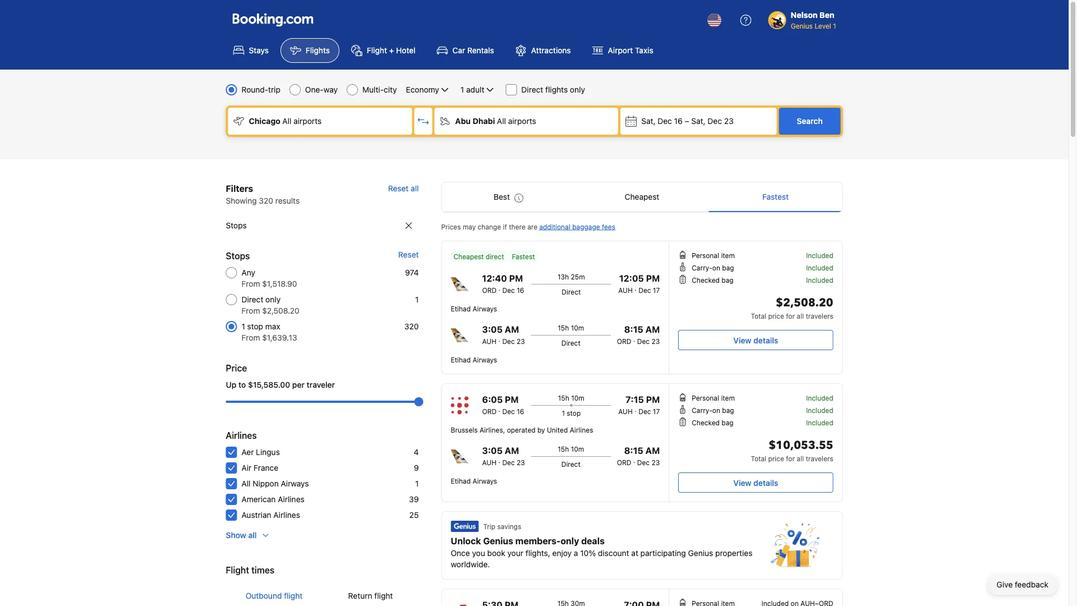 Task type: vqa. For each thing, say whether or not it's contained in the screenshot.


Task type: describe. For each thing, give the bounding box(es) containing it.
best image
[[515, 194, 524, 203]]

checked for $10,053.55
[[692, 419, 720, 427]]

carry-on bag for $2,508.20
[[692, 264, 735, 272]]

item for $10,053.55
[[722, 394, 735, 402]]

any from $1,518.90
[[242, 268, 297, 289]]

checked bag for $10,053.55
[[692, 419, 734, 427]]

sat, dec 16 – sat, dec 23
[[642, 116, 734, 126]]

12:40 pm ord . dec 16
[[483, 273, 525, 294]]

2 etihad airways from the top
[[451, 356, 498, 364]]

austrian airlines
[[242, 511, 300, 520]]

1 sat, from the left
[[642, 116, 656, 126]]

1 included from the top
[[807, 252, 834, 259]]

pm for 12:05 pm
[[647, 273, 660, 284]]

flight + hotel
[[367, 46, 416, 55]]

2 etihad from the top
[[451, 356, 471, 364]]

ord inside the 12:40 pm ord . dec 16
[[483, 286, 497, 294]]

dec inside the 12:40 pm ord . dec 16
[[503, 286, 515, 294]]

4
[[414, 448, 419, 457]]

flight for flight + hotel
[[367, 46, 387, 55]]

auh inside 7:15 pm auh . dec 17
[[619, 408, 633, 415]]

only inside direct only from $2,508.20
[[266, 295, 281, 304]]

1 up united
[[562, 409, 565, 417]]

from inside direct only from $2,508.20
[[242, 306, 260, 316]]

direct inside direct only from $2,508.20
[[242, 295, 264, 304]]

all inside the $10,053.55 total price for all travelers
[[797, 455, 805, 463]]

cheapest direct
[[454, 253, 504, 261]]

flights
[[546, 85, 568, 94]]

rentals
[[468, 46, 494, 55]]

dec inside 6:05 pm ord . dec 16
[[503, 408, 515, 415]]

attractions link
[[506, 38, 581, 63]]

1 stop max from $1,639.13
[[242, 322, 297, 342]]

carry- for $10,053.55
[[692, 406, 713, 414]]

39
[[409, 495, 419, 504]]

genius inside nelson ben genius level 1
[[791, 22, 813, 30]]

reset for reset
[[399, 250, 419, 259]]

. down airlines,
[[499, 456, 501, 464]]

round-trip
[[242, 85, 281, 94]]

adult
[[467, 85, 485, 94]]

17 for 12:05 pm
[[653, 286, 660, 294]]

10%
[[581, 549, 596, 558]]

deals
[[582, 536, 605, 547]]

974
[[405, 268, 419, 277]]

filters
[[226, 183, 253, 194]]

$15,585.00
[[248, 380, 290, 390]]

personal for $10,053.55
[[692, 394, 720, 402]]

12:05 pm auh . dec 17
[[619, 273, 660, 294]]

give feedback button
[[989, 575, 1058, 595]]

nippon
[[253, 479, 279, 488]]

if
[[503, 223, 507, 231]]

1 down 974
[[416, 295, 419, 304]]

view details for $10,053.55
[[734, 478, 779, 488]]

$10,053.55 total price for all travelers
[[752, 438, 834, 463]]

fees
[[602, 223, 616, 231]]

travelers for $10,053.55
[[806, 455, 834, 463]]

personal for $2,508.20
[[692, 252, 720, 259]]

prices
[[442, 223, 461, 231]]

16 for 12:05 pm
[[517, 286, 525, 294]]

show all
[[226, 531, 257, 540]]

one-
[[305, 85, 324, 94]]

4 included from the top
[[807, 394, 834, 402]]

0 vertical spatial 10m
[[571, 324, 585, 332]]

your
[[508, 549, 524, 558]]

book
[[488, 549, 506, 558]]

view for $2,508.20
[[734, 336, 752, 345]]

car rentals
[[453, 46, 494, 55]]

2 sat, from the left
[[692, 116, 706, 126]]

nelson
[[791, 10, 818, 20]]

travelers for $2,508.20
[[806, 312, 834, 320]]

auh inside 12:05 pm auh . dec 17
[[619, 286, 633, 294]]

sat, dec 16 – sat, dec 23 button
[[621, 108, 777, 135]]

for for $10,053.55
[[787, 455, 796, 463]]

9
[[414, 463, 419, 473]]

pm for 6:05 pm
[[505, 394, 519, 405]]

12:05
[[620, 273, 644, 284]]

tab list containing best
[[442, 182, 843, 213]]

economy
[[406, 85, 440, 94]]

aer lingus
[[242, 448, 280, 457]]

2 15h from the top
[[559, 394, 570, 402]]

details for $10,053.55
[[754, 478, 779, 488]]

2 3:05 from the top
[[483, 445, 503, 456]]

united
[[547, 426, 568, 434]]

return flight button
[[323, 582, 419, 606]]

trip
[[484, 523, 496, 531]]

feedback
[[1016, 580, 1049, 590]]

baggage
[[573, 223, 600, 231]]

france
[[254, 463, 279, 473]]

way
[[324, 85, 338, 94]]

change
[[478, 223, 501, 231]]

1 etihad from the top
[[451, 305, 471, 313]]

airport taxis
[[608, 46, 654, 55]]

flight + hotel link
[[342, 38, 425, 63]]

show all button
[[221, 526, 275, 546]]

fastest inside button
[[763, 192, 789, 202]]

6:05
[[483, 394, 503, 405]]

brussels airlines, operated by united airlines
[[451, 426, 594, 434]]

properties
[[716, 549, 753, 558]]

1 adult
[[461, 85, 485, 94]]

air
[[242, 463, 252, 473]]

flight for return flight
[[375, 591, 393, 601]]

on for $2,508.20
[[713, 264, 721, 272]]

checked for $2,508.20
[[692, 276, 720, 284]]

all nippon airways
[[242, 479, 309, 488]]

airlines up aer
[[226, 430, 257, 441]]

show
[[226, 531, 246, 540]]

16 for 7:15 pm
[[517, 408, 525, 415]]

discount
[[598, 549, 630, 558]]

airways down the 12:40 pm ord . dec 16
[[473, 305, 498, 313]]

flight times
[[226, 565, 275, 576]]

2 vertical spatial 10m
[[571, 445, 585, 453]]

multi-
[[363, 85, 384, 94]]

airlines down 1 stop at right
[[570, 426, 594, 434]]

dhabi
[[473, 116, 495, 126]]

traveler
[[307, 380, 335, 390]]

reset all button
[[388, 182, 419, 195]]

dec inside 7:15 pm auh . dec 17
[[639, 408, 652, 415]]

5 included from the top
[[807, 406, 834, 414]]

per
[[292, 380, 305, 390]]

personal item for $2,508.20
[[692, 252, 735, 259]]

showing
[[226, 196, 257, 205]]

up to $15,585.00 per traveler
[[226, 380, 335, 390]]

flight for flight times
[[226, 565, 249, 576]]

flights link
[[281, 38, 340, 63]]

12:40
[[483, 273, 507, 284]]

view details button for $10,053.55
[[679, 473, 834, 493]]

. inside 6:05 pm ord . dec 16
[[499, 405, 501, 413]]

return flight
[[348, 591, 393, 601]]

may
[[463, 223, 476, 231]]

. inside 7:15 pm auh . dec 17
[[635, 405, 637, 413]]

operated
[[507, 426, 536, 434]]

times
[[252, 565, 275, 576]]

2 horizontal spatial all
[[497, 116, 506, 126]]

3 15h from the top
[[558, 445, 569, 453]]

city
[[384, 85, 397, 94]]

1 8:15 am ord . dec 23 from the top
[[617, 324, 660, 345]]

ben
[[820, 10, 835, 20]]

airways up 6:05
[[473, 356, 498, 364]]

dec inside 12:05 pm auh . dec 17
[[639, 286, 652, 294]]

cheapest for cheapest direct
[[454, 253, 484, 261]]

nelson ben genius level 1
[[791, 10, 837, 30]]

lingus
[[256, 448, 280, 457]]

reset for reset all
[[388, 184, 409, 193]]

tab list containing outbound flight
[[226, 582, 419, 606]]

once
[[451, 549, 470, 558]]

2 3:05 am auh . dec 23 from the top
[[483, 445, 525, 467]]

members-
[[516, 536, 561, 547]]

are
[[528, 223, 538, 231]]

to
[[239, 380, 246, 390]]



Task type: locate. For each thing, give the bounding box(es) containing it.
2 view details from the top
[[734, 478, 779, 488]]

search button
[[780, 108, 841, 135]]

2 vertical spatial genius
[[689, 549, 714, 558]]

genius up book
[[484, 536, 514, 547]]

pm right 12:05
[[647, 273, 660, 284]]

0 vertical spatial carry-on bag
[[692, 264, 735, 272]]

1 vertical spatial flight
[[226, 565, 249, 576]]

1 checked bag from the top
[[692, 276, 734, 284]]

all inside $2,508.20 total price for all travelers
[[797, 312, 805, 320]]

genius left properties
[[689, 549, 714, 558]]

only
[[570, 85, 586, 94], [266, 295, 281, 304], [561, 536, 580, 547]]

2 stops from the top
[[226, 251, 250, 261]]

1 checked from the top
[[692, 276, 720, 284]]

1 horizontal spatial 320
[[405, 322, 419, 331]]

1 vertical spatial for
[[787, 455, 796, 463]]

2 17 from the top
[[653, 408, 660, 415]]

flight inside button
[[284, 591, 303, 601]]

from left the $1,639.13
[[242, 333, 260, 342]]

2 vertical spatial 15h 10m
[[558, 445, 585, 453]]

genius image
[[451, 521, 479, 532], [451, 521, 479, 532], [771, 523, 821, 568]]

0 horizontal spatial stop
[[247, 322, 263, 331]]

. down 12:05 pm auh . dec 17
[[634, 335, 636, 343]]

airlines down american airlines
[[274, 511, 300, 520]]

view details down $2,508.20 total price for all travelers on the right
[[734, 336, 779, 345]]

1 vertical spatial stop
[[567, 409, 581, 417]]

pm right 12:40
[[510, 273, 523, 284]]

cheapest
[[625, 192, 660, 202], [454, 253, 484, 261]]

15h up 1 stop at right
[[559, 394, 570, 402]]

2 horizontal spatial genius
[[791, 22, 813, 30]]

2 carry-on bag from the top
[[692, 406, 735, 414]]

for inside $2,508.20 total price for all travelers
[[787, 312, 796, 320]]

1 adult button
[[460, 83, 497, 97]]

1 for from the top
[[787, 312, 796, 320]]

$1,639.13
[[262, 333, 297, 342]]

2 vertical spatial from
[[242, 333, 260, 342]]

3 15h 10m from the top
[[558, 445, 585, 453]]

0 horizontal spatial 320
[[259, 196, 273, 205]]

2 personal from the top
[[692, 394, 720, 402]]

17 inside 12:05 pm auh . dec 17
[[653, 286, 660, 294]]

17 for 7:15 pm
[[653, 408, 660, 415]]

travelers inside $2,508.20 total price for all travelers
[[806, 312, 834, 320]]

1 vertical spatial fastest
[[512, 253, 535, 261]]

direct
[[522, 85, 544, 94], [562, 288, 581, 296], [242, 295, 264, 304], [562, 339, 581, 347], [562, 460, 581, 468]]

3 from from the top
[[242, 333, 260, 342]]

search
[[797, 116, 823, 126]]

1 vertical spatial total
[[752, 455, 767, 463]]

1 horizontal spatial stop
[[567, 409, 581, 417]]

checked bag for $2,508.20
[[692, 276, 734, 284]]

0 vertical spatial travelers
[[806, 312, 834, 320]]

1 item from the top
[[722, 252, 735, 259]]

10m down 1 stop at right
[[571, 445, 585, 453]]

8:15 down 7:15 pm auh . dec 17 on the bottom right
[[625, 445, 644, 456]]

flight right outbound
[[284, 591, 303, 601]]

0 vertical spatial 3:05
[[483, 324, 503, 335]]

1 vertical spatial cheapest
[[454, 253, 484, 261]]

10m
[[571, 324, 585, 332], [572, 394, 585, 402], [571, 445, 585, 453]]

bag
[[723, 264, 735, 272], [722, 276, 734, 284], [723, 406, 735, 414], [722, 419, 734, 427]]

for inside the $10,053.55 total price for all travelers
[[787, 455, 796, 463]]

1 vertical spatial 8:15 am ord . dec 23
[[617, 445, 660, 467]]

cheapest inside button
[[625, 192, 660, 202]]

checked
[[692, 276, 720, 284], [692, 419, 720, 427]]

1 vertical spatial 320
[[405, 322, 419, 331]]

0 vertical spatial view
[[734, 336, 752, 345]]

16 inside the 12:40 pm ord . dec 16
[[517, 286, 525, 294]]

1 view details from the top
[[734, 336, 779, 345]]

. inside the 12:40 pm ord . dec 16
[[499, 284, 501, 292]]

2 vertical spatial 15h
[[558, 445, 569, 453]]

etihad airways up "trip"
[[451, 477, 498, 485]]

1 3:05 from the top
[[483, 324, 503, 335]]

airports right 'dhabi'
[[509, 116, 537, 126]]

1 personal from the top
[[692, 252, 720, 259]]

1 vertical spatial reset
[[399, 250, 419, 259]]

return
[[348, 591, 373, 601]]

1 view details button from the top
[[679, 330, 834, 350]]

am down operated
[[505, 445, 519, 456]]

1 down 9
[[416, 479, 419, 488]]

1 vertical spatial price
[[769, 455, 785, 463]]

. down 7:15 pm auh . dec 17 on the bottom right
[[634, 456, 636, 464]]

$2,508.20 inside $2,508.20 total price for all travelers
[[776, 295, 834, 311]]

0 vertical spatial checked
[[692, 276, 720, 284]]

0 vertical spatial etihad airways
[[451, 305, 498, 313]]

0 horizontal spatial sat,
[[642, 116, 656, 126]]

price for $10,053.55
[[769, 455, 785, 463]]

$2,508.20
[[776, 295, 834, 311], [262, 306, 300, 316]]

1 vertical spatial checked bag
[[692, 419, 734, 427]]

1 vertical spatial 15h 10m
[[559, 394, 585, 402]]

7:15 pm auh . dec 17
[[619, 394, 660, 415]]

flight left times
[[226, 565, 249, 576]]

airports down one-
[[294, 116, 322, 126]]

1 etihad airways from the top
[[451, 305, 498, 313]]

1 vertical spatial 17
[[653, 408, 660, 415]]

3:05 am auh . dec 23 down the 12:40 pm ord . dec 16
[[483, 324, 525, 345]]

1 airports from the left
[[294, 116, 322, 126]]

15h down united
[[558, 445, 569, 453]]

1 3:05 am auh . dec 23 from the top
[[483, 324, 525, 345]]

1 vertical spatial travelers
[[806, 455, 834, 463]]

1 vertical spatial checked
[[692, 419, 720, 427]]

1 left adult
[[461, 85, 464, 94]]

reset inside button
[[388, 184, 409, 193]]

13h
[[558, 273, 569, 281]]

stops down showing
[[226, 221, 247, 230]]

pm right 7:15
[[647, 394, 660, 405]]

0 vertical spatial genius
[[791, 22, 813, 30]]

3:05 down airlines,
[[483, 445, 503, 456]]

3:05 down the 12:40 pm ord . dec 16
[[483, 324, 503, 335]]

stop inside 1 stop max from $1,639.13
[[247, 322, 263, 331]]

1 horizontal spatial sat,
[[692, 116, 706, 126]]

flight right return
[[375, 591, 393, 601]]

1 horizontal spatial flight
[[375, 591, 393, 601]]

1 horizontal spatial airports
[[509, 116, 537, 126]]

15h 10m up 1 stop at right
[[559, 394, 585, 402]]

. down 12:05
[[635, 284, 637, 292]]

pm for 7:15 pm
[[647, 394, 660, 405]]

only right flights
[[570, 85, 586, 94]]

pm
[[510, 273, 523, 284], [647, 273, 660, 284], [505, 394, 519, 405], [647, 394, 660, 405]]

$2,508.20 total price for all travelers
[[752, 295, 834, 320]]

fastest
[[763, 192, 789, 202], [512, 253, 535, 261]]

2 checked bag from the top
[[692, 419, 734, 427]]

airport
[[608, 46, 633, 55]]

flight inside button
[[375, 591, 393, 601]]

1 vertical spatial 15h
[[559, 394, 570, 402]]

0 vertical spatial personal
[[692, 252, 720, 259]]

2 airports from the left
[[509, 116, 537, 126]]

0 horizontal spatial $2,508.20
[[262, 306, 300, 316]]

all right 'dhabi'
[[497, 116, 506, 126]]

total
[[752, 312, 767, 320], [752, 455, 767, 463]]

0 vertical spatial from
[[242, 279, 260, 289]]

1 flight from the left
[[284, 591, 303, 601]]

8:15 am ord . dec 23 down 7:15 pm auh . dec 17 on the bottom right
[[617, 445, 660, 467]]

all
[[283, 116, 292, 126], [497, 116, 506, 126], [242, 479, 251, 488]]

1 inside 1 stop max from $1,639.13
[[242, 322, 245, 331]]

airways
[[473, 305, 498, 313], [473, 356, 498, 364], [473, 477, 498, 485], [281, 479, 309, 488]]

0 horizontal spatial fastest
[[512, 253, 535, 261]]

1 vertical spatial view details button
[[679, 473, 834, 493]]

1 vertical spatial etihad
[[451, 356, 471, 364]]

air france
[[242, 463, 279, 473]]

. down 6:05
[[499, 405, 501, 413]]

17
[[653, 286, 660, 294], [653, 408, 660, 415]]

1 inside nelson ben genius level 1
[[834, 22, 837, 30]]

worldwide.
[[451, 560, 490, 569]]

attractions
[[532, 46, 571, 55]]

0 vertical spatial details
[[754, 336, 779, 345]]

. down 7:15
[[635, 405, 637, 413]]

25m
[[571, 273, 585, 281]]

flights,
[[526, 549, 551, 558]]

10m up 1 stop at right
[[572, 394, 585, 402]]

total inside $2,508.20 total price for all travelers
[[752, 312, 767, 320]]

$1,518.90
[[262, 279, 297, 289]]

2 view from the top
[[734, 478, 752, 488]]

sat,
[[642, 116, 656, 126], [692, 116, 706, 126]]

fastest button
[[709, 182, 843, 212]]

3:05
[[483, 324, 503, 335], [483, 445, 503, 456]]

1 vertical spatial carry-on bag
[[692, 406, 735, 414]]

flights
[[306, 46, 330, 55]]

1 vertical spatial etihad airways
[[451, 356, 498, 364]]

view for $10,053.55
[[734, 478, 752, 488]]

1 right level
[[834, 22, 837, 30]]

2 carry- from the top
[[692, 406, 713, 414]]

1 vertical spatial 3:05
[[483, 445, 503, 456]]

16 inside popup button
[[675, 116, 683, 126]]

aer
[[242, 448, 254, 457]]

price inside the $10,053.55 total price for all travelers
[[769, 455, 785, 463]]

$10,053.55
[[769, 438, 834, 453]]

0 vertical spatial tab list
[[442, 182, 843, 213]]

enjoy
[[553, 549, 572, 558]]

up
[[226, 380, 237, 390]]

personal item
[[692, 252, 735, 259], [692, 394, 735, 402]]

1 vertical spatial 16
[[517, 286, 525, 294]]

am down the 12:40 pm ord . dec 16
[[505, 324, 519, 335]]

details down the $10,053.55 total price for all travelers in the bottom right of the page
[[754, 478, 779, 488]]

hotel
[[396, 46, 416, 55]]

view
[[734, 336, 752, 345], [734, 478, 752, 488]]

1 vertical spatial tab list
[[226, 582, 419, 606]]

0 vertical spatial 15h 10m
[[558, 324, 585, 332]]

6 included from the top
[[807, 419, 834, 427]]

0 vertical spatial 320
[[259, 196, 273, 205]]

2 travelers from the top
[[806, 455, 834, 463]]

0 horizontal spatial flight
[[226, 565, 249, 576]]

0 vertical spatial flight
[[367, 46, 387, 55]]

stop up united
[[567, 409, 581, 417]]

15h
[[558, 324, 569, 332], [559, 394, 570, 402], [558, 445, 569, 453]]

flight
[[367, 46, 387, 55], [226, 565, 249, 576]]

. down the 12:40 pm ord . dec 16
[[499, 335, 501, 343]]

flight left +
[[367, 46, 387, 55]]

2 total from the top
[[752, 455, 767, 463]]

view details down the $10,053.55 total price for all travelers in the bottom right of the page
[[734, 478, 779, 488]]

1 vertical spatial personal
[[692, 394, 720, 402]]

$2,508.20 inside direct only from $2,508.20
[[262, 306, 300, 316]]

airways up american airlines
[[281, 479, 309, 488]]

2 details from the top
[[754, 478, 779, 488]]

etihad airways down 12:40
[[451, 305, 498, 313]]

1 details from the top
[[754, 336, 779, 345]]

airport taxis link
[[583, 38, 663, 63]]

0 vertical spatial 3:05 am auh . dec 23
[[483, 324, 525, 345]]

flight inside 'flight + hotel' link
[[367, 46, 387, 55]]

–
[[685, 116, 690, 126]]

pm inside 6:05 pm ord . dec 16
[[505, 394, 519, 405]]

view details button for $2,508.20
[[679, 330, 834, 350]]

0 vertical spatial only
[[570, 85, 586, 94]]

320 left results
[[259, 196, 273, 205]]

price for $2,508.20
[[769, 312, 785, 320]]

airways up "trip"
[[473, 477, 498, 485]]

american airlines
[[242, 495, 305, 504]]

15h down 13h
[[558, 324, 569, 332]]

1 on from the top
[[713, 264, 721, 272]]

1 horizontal spatial genius
[[689, 549, 714, 558]]

0 vertical spatial 8:15 am ord . dec 23
[[617, 324, 660, 345]]

2 8:15 from the top
[[625, 445, 644, 456]]

2 vertical spatial only
[[561, 536, 580, 547]]

0 horizontal spatial tab list
[[226, 582, 419, 606]]

total for $2,508.20
[[752, 312, 767, 320]]

1 vertical spatial 3:05 am auh . dec 23
[[483, 445, 525, 467]]

at
[[632, 549, 639, 558]]

am down 12:05 pm auh . dec 17
[[646, 324, 660, 335]]

1 vertical spatial 10m
[[572, 394, 585, 402]]

1 vertical spatial genius
[[484, 536, 514, 547]]

2 price from the top
[[769, 455, 785, 463]]

tab list
[[442, 182, 843, 213], [226, 582, 419, 606]]

. inside 12:05 pm auh . dec 17
[[635, 284, 637, 292]]

1 vertical spatial personal item
[[692, 394, 735, 402]]

pm inside 7:15 pm auh . dec 17
[[647, 394, 660, 405]]

10m down 25m
[[571, 324, 585, 332]]

1 vertical spatial view
[[734, 478, 752, 488]]

1 stop
[[562, 409, 581, 417]]

0 horizontal spatial genius
[[484, 536, 514, 547]]

1 vertical spatial carry-
[[692, 406, 713, 414]]

15h 10m down 13h 25m
[[558, 324, 585, 332]]

additional baggage fees link
[[540, 223, 616, 231]]

from inside 'any from $1,518.90'
[[242, 279, 260, 289]]

carry-on bag
[[692, 264, 735, 272], [692, 406, 735, 414]]

0 vertical spatial reset
[[388, 184, 409, 193]]

there
[[509, 223, 526, 231]]

1 carry- from the top
[[692, 264, 713, 272]]

stop for 1 stop
[[567, 409, 581, 417]]

1 view from the top
[[734, 336, 752, 345]]

2 checked from the top
[[692, 419, 720, 427]]

total inside the $10,053.55 total price for all travelers
[[752, 455, 767, 463]]

travelers inside the $10,053.55 total price for all travelers
[[806, 455, 834, 463]]

cheapest for cheapest
[[625, 192, 660, 202]]

american
[[242, 495, 276, 504]]

0 vertical spatial view details button
[[679, 330, 834, 350]]

1 horizontal spatial cheapest
[[625, 192, 660, 202]]

by
[[538, 426, 546, 434]]

2 on from the top
[[713, 406, 721, 414]]

16
[[675, 116, 683, 126], [517, 286, 525, 294], [517, 408, 525, 415]]

2 for from the top
[[787, 455, 796, 463]]

pm right 6:05
[[505, 394, 519, 405]]

max
[[265, 322, 281, 331]]

0 horizontal spatial airports
[[294, 116, 322, 126]]

1 8:15 from the top
[[625, 324, 644, 335]]

prices may change if there are additional baggage fees
[[442, 223, 616, 231]]

1 stops from the top
[[226, 221, 247, 230]]

car rentals link
[[428, 38, 504, 63]]

cheapest button
[[576, 182, 709, 212]]

1 15h from the top
[[558, 324, 569, 332]]

0 horizontal spatial flight
[[284, 591, 303, 601]]

2 included from the top
[[807, 264, 834, 272]]

1 price from the top
[[769, 312, 785, 320]]

1 travelers from the top
[[806, 312, 834, 320]]

unlock
[[451, 536, 481, 547]]

0 vertical spatial 8:15
[[625, 324, 644, 335]]

sat, right –
[[692, 116, 706, 126]]

booking.com logo image
[[233, 13, 314, 27], [233, 13, 314, 27]]

etihad airways up 6:05
[[451, 356, 498, 364]]

0 vertical spatial price
[[769, 312, 785, 320]]

view details button down the $10,053.55 total price for all travelers in the bottom right of the page
[[679, 473, 834, 493]]

2 vertical spatial etihad
[[451, 477, 471, 485]]

flight for outbound flight
[[284, 591, 303, 601]]

pm for 12:40 pm
[[510, 273, 523, 284]]

all down air
[[242, 479, 251, 488]]

1 total from the top
[[752, 312, 767, 320]]

give
[[997, 580, 1014, 590]]

only down $1,518.90
[[266, 295, 281, 304]]

2 item from the top
[[722, 394, 735, 402]]

1 horizontal spatial all
[[283, 116, 292, 126]]

16 inside 6:05 pm ord . dec 16
[[517, 408, 525, 415]]

only inside unlock genius members-only deals once you book your flights, enjoy a 10% discount at participating genius properties worldwide.
[[561, 536, 580, 547]]

8:15 am ord . dec 23 down 12:05 pm auh . dec 17
[[617, 324, 660, 345]]

all right the "chicago" at the left top
[[283, 116, 292, 126]]

1 17 from the top
[[653, 286, 660, 294]]

level
[[815, 22, 832, 30]]

pm inside the 12:40 pm ord . dec 16
[[510, 273, 523, 284]]

1 carry-on bag from the top
[[692, 264, 735, 272]]

2 vertical spatial 16
[[517, 408, 525, 415]]

for for $2,508.20
[[787, 312, 796, 320]]

2 8:15 am ord . dec 23 from the top
[[617, 445, 660, 467]]

2 from from the top
[[242, 306, 260, 316]]

0 vertical spatial total
[[752, 312, 767, 320]]

1 inside popup button
[[461, 85, 464, 94]]

1 vertical spatial stops
[[226, 251, 250, 261]]

from
[[242, 279, 260, 289], [242, 306, 260, 316], [242, 333, 260, 342]]

8:15
[[625, 324, 644, 335], [625, 445, 644, 456]]

1 vertical spatial from
[[242, 306, 260, 316]]

0 vertical spatial item
[[722, 252, 735, 259]]

1 left max
[[242, 322, 245, 331]]

reset
[[388, 184, 409, 193], [399, 250, 419, 259]]

item for $2,508.20
[[722, 252, 735, 259]]

details
[[754, 336, 779, 345], [754, 478, 779, 488]]

stop left max
[[247, 322, 263, 331]]

15h 10m down united
[[558, 445, 585, 453]]

stops up 'any'
[[226, 251, 250, 261]]

stop for 1 stop max from $1,639.13
[[247, 322, 263, 331]]

details down $2,508.20 total price for all travelers on the right
[[754, 336, 779, 345]]

0 vertical spatial etihad
[[451, 305, 471, 313]]

pm inside 12:05 pm auh . dec 17
[[647, 273, 660, 284]]

0 vertical spatial stops
[[226, 221, 247, 230]]

0 horizontal spatial cheapest
[[454, 253, 484, 261]]

0 vertical spatial personal item
[[692, 252, 735, 259]]

320 down 974
[[405, 322, 419, 331]]

on for $10,053.55
[[713, 406, 721, 414]]

sat, left –
[[642, 116, 656, 126]]

0 vertical spatial view details
[[734, 336, 779, 345]]

from up 1 stop max from $1,639.13
[[242, 306, 260, 316]]

am down 7:15 pm auh . dec 17 on the bottom right
[[646, 445, 660, 456]]

participating
[[641, 549, 687, 558]]

3 included from the top
[[807, 276, 834, 284]]

am
[[505, 324, 519, 335], [646, 324, 660, 335], [505, 445, 519, 456], [646, 445, 660, 456]]

carry-
[[692, 264, 713, 272], [692, 406, 713, 414]]

23 inside popup button
[[725, 116, 734, 126]]

1 15h 10m from the top
[[558, 324, 585, 332]]

0 vertical spatial carry-
[[692, 264, 713, 272]]

0 vertical spatial checked bag
[[692, 276, 734, 284]]

from down 'any'
[[242, 279, 260, 289]]

3 etihad airways from the top
[[451, 477, 498, 485]]

1 vertical spatial only
[[266, 295, 281, 304]]

1 from from the top
[[242, 279, 260, 289]]

1 personal item from the top
[[692, 252, 735, 259]]

personal item for $10,053.55
[[692, 394, 735, 402]]

carry-on bag for $10,053.55
[[692, 406, 735, 414]]

total for $10,053.55
[[752, 455, 767, 463]]

0 vertical spatial for
[[787, 312, 796, 320]]

price inside $2,508.20 total price for all travelers
[[769, 312, 785, 320]]

1 horizontal spatial fastest
[[763, 192, 789, 202]]

0 horizontal spatial all
[[242, 479, 251, 488]]

details for $2,508.20
[[754, 336, 779, 345]]

direct
[[486, 253, 504, 261]]

2 flight from the left
[[375, 591, 393, 601]]

1 vertical spatial details
[[754, 478, 779, 488]]

2 view details button from the top
[[679, 473, 834, 493]]

abu
[[456, 116, 471, 126]]

8:15 down 12:05 pm auh . dec 17
[[625, 324, 644, 335]]

2 15h 10m from the top
[[559, 394, 585, 402]]

item
[[722, 252, 735, 259], [722, 394, 735, 402]]

best image
[[515, 194, 524, 203]]

trip
[[268, 85, 281, 94]]

2 personal item from the top
[[692, 394, 735, 402]]

from inside 1 stop max from $1,639.13
[[242, 333, 260, 342]]

1 vertical spatial item
[[722, 394, 735, 402]]

outbound flight button
[[226, 582, 323, 606]]

results
[[276, 196, 300, 205]]

3:05 am auh . dec 23 down airlines,
[[483, 445, 525, 467]]

airlines down all nippon airways
[[278, 495, 305, 504]]

only up a
[[561, 536, 580, 547]]

0 vertical spatial 15h
[[558, 324, 569, 332]]

give feedback
[[997, 580, 1049, 590]]

view details for $2,508.20
[[734, 336, 779, 345]]

. down 12:40
[[499, 284, 501, 292]]

3 etihad from the top
[[451, 477, 471, 485]]

genius down nelson
[[791, 22, 813, 30]]

carry- for $2,508.20
[[692, 264, 713, 272]]

1 vertical spatial 8:15
[[625, 445, 644, 456]]

0 vertical spatial stop
[[247, 322, 263, 331]]

17 inside 7:15 pm auh . dec 17
[[653, 408, 660, 415]]

ord inside 6:05 pm ord . dec 16
[[483, 408, 497, 415]]

view details button down $2,508.20 total price for all travelers on the right
[[679, 330, 834, 350]]

showing 320 results
[[226, 196, 300, 205]]



